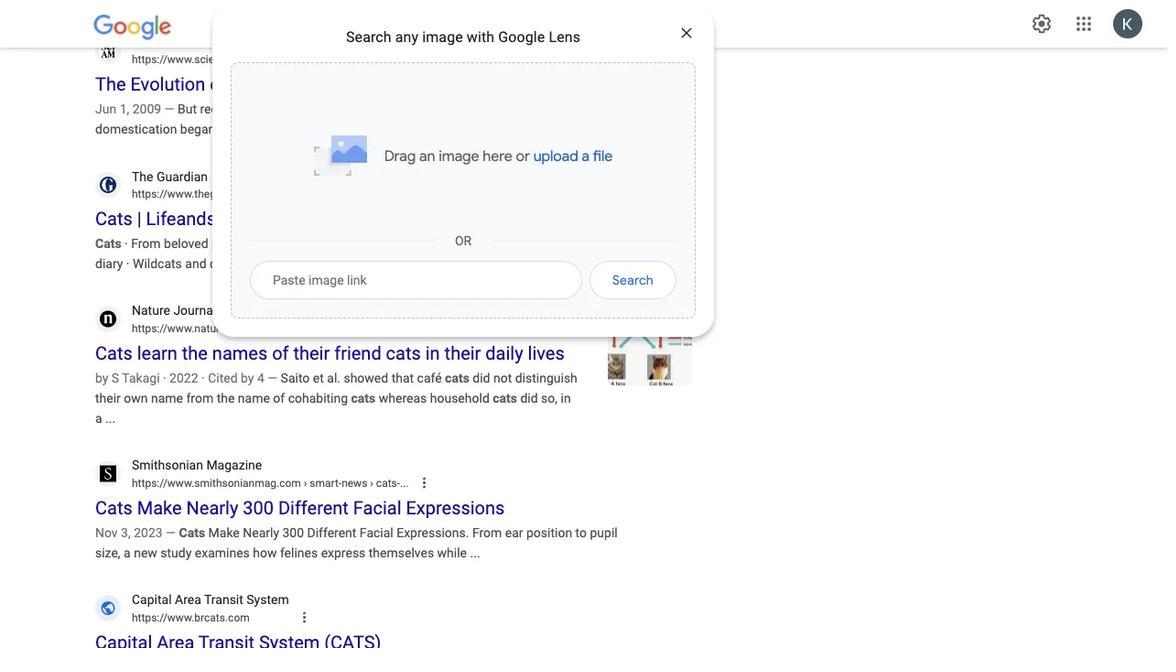 Task type: describe. For each thing, give the bounding box(es) containing it.
biodiversity
[[248, 237, 313, 252]]

examines
[[195, 546, 250, 561]]

1 vertical spatial of
[[272, 343, 289, 365]]

recent
[[200, 102, 236, 117]]

nov 3, 2023 —
[[95, 526, 179, 541]]

but
[[178, 102, 197, 117]]

› smart-news › cats-... text field
[[301, 477, 409, 490]]

et
[[313, 371, 324, 386]]

american
[[187, 35, 242, 50]]

drag
[[384, 146, 416, 165]]

— for 2023
[[166, 526, 176, 541]]

jun 1, 2009 — but recent genetic and archaeological discoveries indicate that domestication began in the fertile crescent, perhaps around 10,000 years ago ...
[[95, 102, 551, 138]]

daily
[[486, 343, 523, 365]]

began inside jun 1, 2009 — but recent genetic and archaeological discoveries indicate that domestication began in the fertile crescent, perhaps around 10,000 years ago ...
[[180, 123, 215, 138]]

did so, in a ...
[[95, 391, 571, 427]]

crescent,
[[292, 123, 345, 138]]

perhaps
[[348, 123, 395, 138]]

· left 2022
[[163, 371, 166, 386]]

cats down the article
[[289, 74, 326, 96]]

cats for cats
[[179, 526, 205, 541]]

the guardian https://www.theguardian.com
[[132, 169, 277, 201]]

guardian
[[157, 169, 208, 184]]

Paste image link field
[[250, 261, 582, 299]]

distinguish
[[515, 371, 578, 386]]

1 name from the left
[[151, 391, 183, 406]]

how
[[253, 546, 277, 561]]

any
[[395, 28, 419, 45]]

in down for at the left top of the page
[[410, 257, 421, 272]]

whereas
[[379, 391, 427, 406]]

news
[[342, 477, 368, 490]]

search button
[[590, 261, 677, 299]]

indicate
[[463, 102, 508, 117]]

https://www.nature.com text field
[[132, 321, 386, 337]]

file
[[593, 146, 613, 165]]

in up café
[[426, 343, 440, 365]]

or
[[516, 146, 530, 165]]

— for 2009
[[164, 102, 174, 117]]

to inside make nearly 300 different facial expressions. from ear position to pupil size, a new study examines how felines express themselves while ...
[[576, 526, 587, 541]]

here
[[483, 146, 513, 165]]

showed
[[344, 371, 388, 386]]

2 horizontal spatial their
[[445, 343, 481, 365]]

cats for cats · from beloved pet to biodiversity villain: what now for australia's cats
[[95, 237, 121, 252]]

the evolution of house cats
[[95, 74, 326, 96]]

did not distinguish their own name from the name of cohabiting
[[95, 371, 578, 406]]

in inside did so, in a ...
[[561, 391, 571, 406]]

magazine
[[206, 458, 262, 474]]

1 by from the left
[[95, 371, 108, 386]]

expressions
[[406, 498, 505, 519]]

lens
[[549, 28, 581, 45]]

2 name from the left
[[238, 391, 270, 406]]

the inside jun 1, 2009 — but recent genetic and archaeological discoveries indicate that domestication began in the fertile crescent, perhaps around 10,000 years ago ...
[[232, 123, 250, 138]]

1 horizontal spatial their
[[293, 343, 330, 365]]

search for search
[[613, 272, 654, 288]]

upload
[[534, 146, 579, 165]]

› left the article
[[311, 54, 315, 67]]

cats · from beloved pet to biodiversity villain: what now for australia's cats
[[95, 237, 518, 252]]

make inside make nearly 300 different facial expressions. from ear position to pupil size, a new study examines how felines express themselves while ...
[[208, 526, 240, 541]]

https://www.theguardian.com
[[132, 188, 277, 201]]

search any image with google lens
[[346, 28, 581, 45]]

cats from www.scientificamerican.com image
[[608, 34, 692, 118]]

did for so,
[[521, 391, 538, 406]]

https://www.theguardian.com text field
[[132, 186, 372, 203]]

nature journal https://www.nature.com
[[132, 304, 250, 335]]

0 vertical spatial of
[[210, 74, 227, 96]]

cats | lifeandstyle
[[95, 209, 245, 230]]

café
[[417, 371, 442, 386]]

or
[[455, 233, 472, 248]]

the for the evolution of house cats
[[95, 74, 126, 96]]

0 horizontal spatial from
[[131, 237, 161, 252]]

3,
[[121, 526, 131, 541]]

drag an image here or upload a file
[[384, 146, 613, 165]]

cats began interbreeding in the 1960s, ...
[[266, 257, 496, 272]]

1,
[[120, 102, 129, 117]]

article
[[317, 54, 348, 67]]

cats for cats make nearly 300 different facial expressions
[[95, 498, 133, 519]]

wildcats
[[133, 257, 182, 272]]

the down for at the left top of the page
[[424, 257, 442, 272]]

· right ?
[[528, 237, 531, 252]]

0 horizontal spatial nearly
[[186, 498, 238, 519]]

area
[[175, 593, 201, 608]]

beloved
[[164, 237, 208, 252]]

s
[[112, 371, 119, 386]]

transit
[[204, 593, 243, 608]]

domestication
[[95, 123, 177, 138]]

by s takagi · 2022 · cited by 4 —
[[95, 371, 281, 386]]

smart-
[[310, 477, 342, 490]]

smithsonian
[[132, 458, 203, 474]]

a inside make nearly 300 different facial expressions. from ear position to pupil size, a new study examines how felines express themselves while ...
[[124, 546, 131, 561]]

cats whereas household cats
[[351, 391, 517, 406]]

300 inside make nearly 300 different facial expressions. from ear position to pupil size, a new study examines how felines express themselves while ...
[[282, 526, 304, 541]]

search for search any image with google lens
[[346, 28, 392, 45]]

a ...
[[95, 412, 116, 427]]

pet
[[212, 237, 230, 252]]

› left smart-
[[304, 477, 307, 490]]

none text field containing https://www.smithsonianmag.com
[[132, 475, 409, 492]]

0 horizontal spatial 300
[[243, 498, 274, 519]]

their inside did not distinguish their own name from the name of cohabiting
[[95, 391, 121, 406]]

cats down biodiversity
[[266, 257, 291, 272]]

house
[[231, 74, 284, 96]]

study
[[161, 546, 192, 561]]

takagi
[[122, 371, 160, 386]]

evolution
[[130, 74, 205, 96]]

image for here
[[439, 146, 479, 165]]

google
[[498, 28, 545, 45]]

upload a file button
[[534, 146, 613, 165]]

capital
[[132, 593, 172, 608]]

and inside jun 1, 2009 — but recent genetic and archaeological discoveries indicate that domestication began in the fertile crescent, perhaps around 10,000 years ago ...
[[284, 102, 305, 117]]

diary
[[95, 257, 123, 272]]

the inside did not distinguish their own name from the name of cohabiting
[[217, 391, 235, 406]]

saito
[[281, 371, 310, 386]]

capital area transit system https://www.brcats.com
[[132, 593, 289, 624]]

gaza
[[534, 237, 563, 252]]

› left 'cats-'
[[370, 477, 374, 490]]

an
[[419, 146, 435, 165]]



Task type: locate. For each thing, give the bounding box(es) containing it.
2 by from the left
[[241, 371, 254, 386]]

learn
[[137, 343, 177, 365]]

cats down not
[[493, 391, 517, 406]]

of up saito
[[272, 343, 289, 365]]

by left s
[[95, 371, 108, 386]]

the down genetic
[[232, 123, 250, 138]]

cats up s
[[95, 343, 133, 365]]

scientific
[[132, 35, 184, 50]]

a left "new"
[[124, 546, 131, 561]]

cited
[[208, 371, 238, 386]]

image right any
[[422, 28, 463, 45]]

to left pupil
[[576, 526, 587, 541]]

jun
[[95, 102, 116, 117]]

domestic
[[210, 257, 263, 272]]

smithsonian magazine https://www.smithsonianmag.com › smart-news › cats-...
[[132, 458, 409, 490]]

make nearly 300 different facial expressions. from ear position to pupil size, a new study examines how felines express themselves while ...
[[95, 526, 618, 561]]

None search field
[[0, 0, 714, 337]]

2 vertical spatial of
[[273, 391, 285, 406]]

name down 4
[[238, 391, 270, 406]]

friend
[[334, 343, 382, 365]]

from inside make nearly 300 different facial expressions. from ear position to pupil size, a new study examines how felines express themselves while ...
[[472, 526, 502, 541]]

did inside did not distinguish their own name from the name of cohabiting
[[473, 371, 490, 386]]

make up 2023
[[137, 498, 182, 519]]

not
[[494, 371, 512, 386]]

10,000
[[441, 123, 479, 138]]

felines
[[280, 546, 318, 561]]

1 horizontal spatial make
[[208, 526, 240, 541]]

1 vertical spatial make
[[208, 526, 240, 541]]

· right 2022
[[201, 371, 205, 386]]

the for the guardian https://www.theguardian.com
[[132, 169, 153, 184]]

0 vertical spatial a
[[582, 146, 590, 165]]

scientific american https://www.scientificamerican.com › article › the-tami...
[[132, 35, 406, 67]]

0 horizontal spatial the
[[95, 74, 126, 96]]

0 vertical spatial and
[[284, 102, 305, 117]]

1 vertical spatial a
[[124, 546, 131, 561]]

1 vertical spatial that
[[392, 371, 414, 386]]

began down the 'cats · from beloved pet to biodiversity villain: what now for australia's cats'
[[294, 257, 329, 272]]

1 vertical spatial search
[[613, 272, 654, 288]]

cohabiting
[[288, 391, 348, 406]]

0 horizontal spatial a
[[124, 546, 131, 561]]

› article › the-tami... text field
[[309, 54, 406, 67]]

cats for cats | lifeandstyle
[[95, 209, 133, 230]]

name down 2022
[[151, 391, 183, 406]]

· right diary
[[126, 257, 130, 272]]

in right so,
[[561, 391, 571, 406]]

1 horizontal spatial 300
[[282, 526, 304, 541]]

— left but
[[164, 102, 174, 117]]

1 vertical spatial began
[[294, 257, 329, 272]]

2023
[[134, 526, 163, 541]]

cats make nearly 300 different facial expressions
[[95, 498, 505, 519]]

cats from www.nature.com image
[[608, 302, 692, 387]]

nearly
[[186, 498, 238, 519], [243, 526, 279, 541]]

1 horizontal spatial the
[[132, 169, 153, 184]]

1 horizontal spatial to
[[576, 526, 587, 541]]

by
[[95, 371, 108, 386], [241, 371, 254, 386]]

own
[[124, 391, 148, 406]]

that up the whereas
[[392, 371, 414, 386]]

make
[[137, 498, 182, 519], [208, 526, 240, 541]]

of down saito
[[273, 391, 285, 406]]

cats up study
[[179, 526, 205, 541]]

their up a ...
[[95, 391, 121, 406]]

and down beloved
[[185, 257, 207, 272]]

the
[[232, 123, 250, 138], [424, 257, 442, 272], [182, 343, 208, 365], [217, 391, 235, 406]]

around
[[398, 123, 438, 138]]

0 vertical spatial 300
[[243, 498, 274, 519]]

0 vertical spatial to
[[233, 237, 244, 252]]

0 vertical spatial from
[[131, 237, 161, 252]]

— inside jun 1, 2009 — but recent genetic and archaeological discoveries indicate that domestication began in the fertile crescent, perhaps around 10,000 years ago ...
[[164, 102, 174, 117]]

lifeandstyle
[[146, 209, 245, 230]]

0 horizontal spatial by
[[95, 371, 108, 386]]

0 horizontal spatial name
[[151, 391, 183, 406]]

that
[[511, 102, 534, 117], [392, 371, 414, 386]]

the-
[[357, 54, 375, 67]]

1960s, ...
[[445, 257, 496, 272]]

different inside make nearly 300 different facial expressions. from ear position to pupil size, a new study examines how felines express themselves while ...
[[307, 526, 357, 541]]

genetic
[[239, 102, 281, 117]]

began down but
[[180, 123, 215, 138]]

0 vertical spatial did
[[473, 371, 490, 386]]

while ...
[[437, 546, 480, 561]]

began
[[180, 123, 215, 138], [294, 257, 329, 272]]

search up "cats from www.nature.com" image
[[613, 272, 654, 288]]

to right pet at the left top of the page
[[233, 237, 244, 252]]

none search field containing drag an image here or
[[0, 0, 714, 337]]

a left 'file' at the right top of the page
[[582, 146, 590, 165]]

new
[[134, 546, 157, 561]]

themselves
[[369, 546, 434, 561]]

nearly up how
[[243, 526, 279, 541]]

0 vertical spatial —
[[164, 102, 174, 117]]

household
[[430, 391, 490, 406]]

from
[[186, 391, 214, 406]]

did inside did so, in a ...
[[521, 391, 538, 406]]

did
[[473, 371, 490, 386], [521, 391, 538, 406]]

4
[[257, 371, 264, 386]]

1 vertical spatial facial
[[360, 526, 394, 541]]

cats
[[289, 74, 326, 96], [95, 209, 133, 230], [95, 237, 121, 252], [95, 343, 133, 365], [95, 498, 133, 519], [179, 526, 205, 541]]

1 vertical spatial —
[[268, 371, 278, 386]]

cats learn the names of their friend cats in their daily lives
[[95, 343, 565, 365]]

— right 4
[[268, 371, 278, 386]]

0 horizontal spatial their
[[95, 391, 121, 406]]

of
[[210, 74, 227, 96], [272, 343, 289, 365], [273, 391, 285, 406]]

none text field containing https://www.scientificamerican.com
[[132, 52, 406, 68]]

position
[[527, 526, 572, 541]]

of up "recent"
[[210, 74, 227, 96]]

the inside 'the guardian https://www.theguardian.com'
[[132, 169, 153, 184]]

0 vertical spatial facial
[[353, 498, 402, 519]]

nature
[[132, 304, 170, 319]]

that inside jun 1, 2009 — but recent genetic and archaeological discoveries indicate that domestication began in the fertile crescent, perhaps around 10,000 years ago ...
[[511, 102, 534, 117]]

interbreeding
[[332, 257, 407, 272]]

1 horizontal spatial began
[[294, 257, 329, 272]]

saito et al. showed that café cats
[[281, 371, 470, 386]]

1 vertical spatial did
[[521, 391, 538, 406]]

1 horizontal spatial by
[[241, 371, 254, 386]]

fertile
[[253, 123, 289, 138]]

by left 4
[[241, 371, 254, 386]]

0 vertical spatial search
[[346, 28, 392, 45]]

0 horizontal spatial that
[[392, 371, 414, 386]]

cats up diary
[[95, 237, 121, 252]]

with
[[467, 28, 495, 45]]

archaeological
[[309, 102, 392, 117]]

discoveries
[[395, 102, 460, 117]]

image
[[422, 28, 463, 45], [439, 146, 479, 165]]

journal
[[173, 304, 216, 319]]

1 vertical spatial from
[[472, 526, 502, 541]]

0 horizontal spatial began
[[180, 123, 215, 138]]

facial
[[353, 498, 402, 519], [360, 526, 394, 541]]

1 horizontal spatial did
[[521, 391, 538, 406]]

the left guardian
[[132, 169, 153, 184]]

different up express
[[307, 526, 357, 541]]

their left daily
[[445, 343, 481, 365]]

in inside jun 1, 2009 — but recent genetic and archaeological discoveries indicate that domestication began in the fertile crescent, perhaps around 10,000 years ago ...
[[219, 123, 229, 138]]

1 horizontal spatial and
[[284, 102, 305, 117]]

0 horizontal spatial and
[[185, 257, 207, 272]]

did left not
[[473, 371, 490, 386]]

the down cited
[[217, 391, 235, 406]]

al.
[[327, 371, 341, 386]]

— up study
[[166, 526, 176, 541]]

1 vertical spatial 300
[[282, 526, 304, 541]]

1 horizontal spatial nearly
[[243, 526, 279, 541]]

search inside button
[[613, 272, 654, 288]]

1 horizontal spatial from
[[472, 526, 502, 541]]

https://www.brcats.com text field
[[132, 610, 250, 626]]

2022
[[170, 371, 198, 386]]

›
[[311, 54, 315, 67], [351, 54, 354, 67], [304, 477, 307, 490], [370, 477, 374, 490]]

cats up café
[[386, 343, 421, 365]]

names
[[212, 343, 268, 365]]

1 vertical spatial the
[[132, 169, 153, 184]]

that up ago ...
[[511, 102, 534, 117]]

cats up 1960s, ...
[[494, 237, 518, 252]]

300 up felines in the bottom of the page
[[282, 526, 304, 541]]

the down the https://www.nature.com
[[182, 343, 208, 365]]

from left ear
[[472, 526, 502, 541]]

expressions.
[[397, 526, 469, 541]]

1 horizontal spatial that
[[511, 102, 534, 117]]

facial inside make nearly 300 different facial expressions. from ear position to pupil size, a new study examines how felines express themselves while ...
[[360, 526, 394, 541]]

cats for cats learn the names of their friend cats in their daily lives
[[95, 343, 133, 365]]

https://www.smithsonianmag.com
[[132, 477, 301, 490]]

so,
[[541, 391, 558, 406]]

ago ...
[[516, 123, 551, 138]]

0 vertical spatial nearly
[[186, 498, 238, 519]]

did left so,
[[521, 391, 538, 406]]

google image
[[93, 15, 172, 40]]

nearly down https://www.smithsonianmag.com
[[186, 498, 238, 519]]

› left the- in the left top of the page
[[351, 54, 354, 67]]

search up the- in the left top of the page
[[346, 28, 392, 45]]

villain:
[[316, 237, 352, 252]]

1 vertical spatial nearly
[[243, 526, 279, 541]]

https://www.nature.com
[[132, 323, 250, 335]]

nearly inside make nearly 300 different facial expressions. from ear position to pupil size, a new study examines how felines express themselves while ...
[[243, 526, 279, 541]]

their up et
[[293, 343, 330, 365]]

cats up nov
[[95, 498, 133, 519]]

None text field
[[132, 475, 409, 492]]

for
[[413, 237, 429, 252]]

0 vertical spatial began
[[180, 123, 215, 138]]

now
[[386, 237, 410, 252]]

0 vertical spatial make
[[137, 498, 182, 519]]

make up examines
[[208, 526, 240, 541]]

0 vertical spatial different
[[278, 498, 349, 519]]

and up fertile
[[284, 102, 305, 117]]

1 vertical spatial image
[[439, 146, 479, 165]]

facial up themselves
[[360, 526, 394, 541]]

from up wildcats
[[131, 237, 161, 252]]

cats left the '|'
[[95, 209, 133, 230]]

image down 10,000
[[439, 146, 479, 165]]

lives
[[528, 343, 565, 365]]

300 down smithsonian magazine https://www.smithsonianmag.com › smart-news › cats-... on the left
[[243, 498, 274, 519]]

years
[[482, 123, 513, 138]]

—
[[164, 102, 174, 117], [268, 371, 278, 386], [166, 526, 176, 541]]

1 vertical spatial and
[[185, 257, 207, 272]]

0 horizontal spatial search
[[346, 28, 392, 45]]

cats up household
[[445, 371, 470, 386]]

tami...
[[375, 54, 406, 67]]

image for with
[[422, 28, 463, 45]]

0 vertical spatial that
[[511, 102, 534, 117]]

0 vertical spatial the
[[95, 74, 126, 96]]

did for not
[[473, 371, 490, 386]]

0 vertical spatial image
[[422, 28, 463, 45]]

in down "recent"
[[219, 123, 229, 138]]

None text field
[[132, 52, 406, 68]]

1 horizontal spatial search
[[613, 272, 654, 288]]

from
[[131, 237, 161, 252], [472, 526, 502, 541]]

a
[[582, 146, 590, 165], [124, 546, 131, 561]]

pupil
[[590, 526, 618, 541]]

the up jun
[[95, 74, 126, 96]]

a inside search field
[[582, 146, 590, 165]]

2 vertical spatial —
[[166, 526, 176, 541]]

cats down showed
[[351, 391, 376, 406]]

cats from www.theguardian.com image
[[608, 168, 692, 252]]

to
[[233, 237, 244, 252], [576, 526, 587, 541]]

1 vertical spatial different
[[307, 526, 357, 541]]

cats-
[[376, 477, 400, 490]]

size,
[[95, 546, 121, 561]]

facial down 'cats-'
[[353, 498, 402, 519]]

1 vertical spatial to
[[576, 526, 587, 541]]

0 horizontal spatial to
[[233, 237, 244, 252]]

1 horizontal spatial a
[[582, 146, 590, 165]]

2009
[[133, 102, 161, 117]]

0 horizontal spatial did
[[473, 371, 490, 386]]

of inside did not distinguish their own name from the name of cohabiting
[[273, 391, 285, 406]]

and inside the ? · gaza diary · wildcats and domestic
[[185, 257, 207, 272]]

0 horizontal spatial make
[[137, 498, 182, 519]]

what
[[355, 237, 383, 252]]

different down smart-
[[278, 498, 349, 519]]

· down cats | lifeandstyle
[[125, 237, 128, 252]]

nov
[[95, 526, 118, 541]]

? · gaza diary · wildcats and domestic
[[95, 237, 563, 272]]

1 horizontal spatial name
[[238, 391, 270, 406]]



Task type: vqa. For each thing, say whether or not it's contained in the screenshot.
Names
yes



